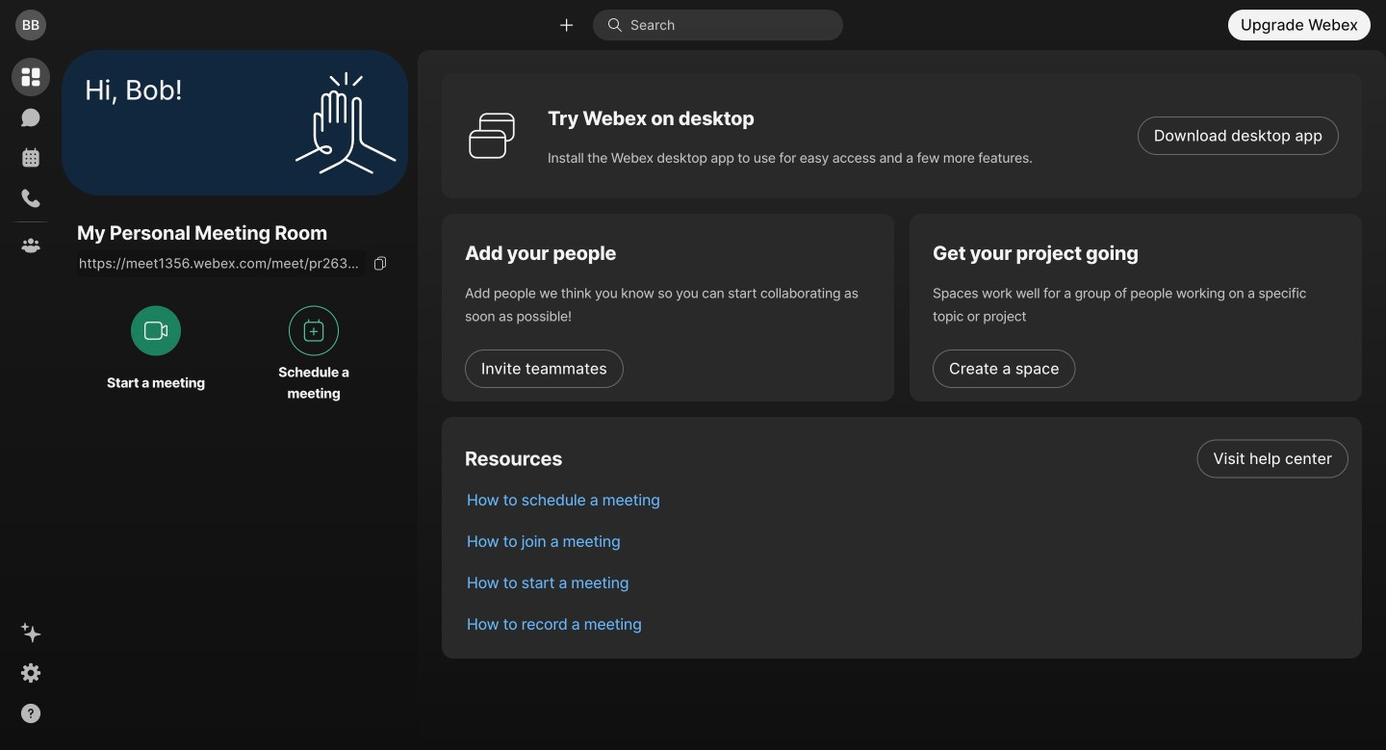 Task type: vqa. For each thing, say whether or not it's contained in the screenshot.
4th list item from the bottom
yes



Task type: locate. For each thing, give the bounding box(es) containing it.
1 list item from the top
[[452, 438, 1362, 479]]

webex tab list
[[12, 58, 50, 265]]

5 list item from the top
[[452, 604, 1362, 645]]

list item
[[452, 438, 1362, 479], [452, 479, 1362, 521], [452, 521, 1362, 562], [452, 562, 1362, 604], [452, 604, 1362, 645]]

None text field
[[77, 250, 366, 277]]

2 list item from the top
[[452, 479, 1362, 521]]

navigation
[[0, 50, 62, 750]]



Task type: describe. For each thing, give the bounding box(es) containing it.
3 list item from the top
[[452, 521, 1362, 562]]

two hands high fiving image
[[288, 65, 403, 181]]

4 list item from the top
[[452, 562, 1362, 604]]



